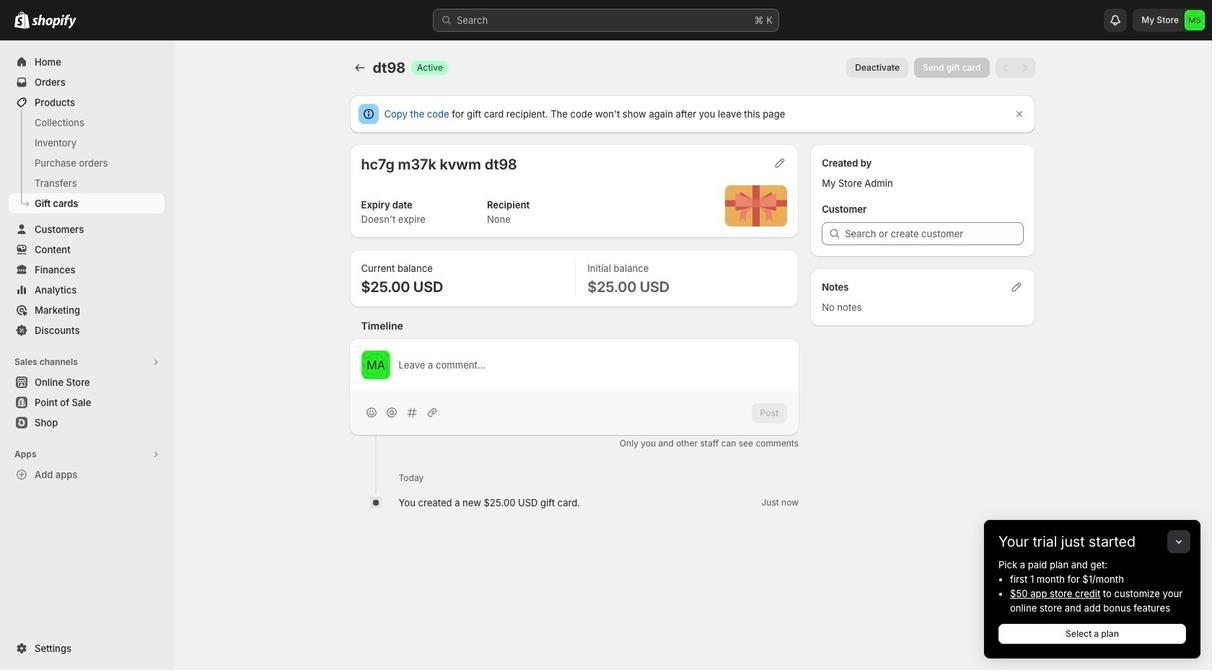 Task type: locate. For each thing, give the bounding box(es) containing it.
next image
[[1018, 61, 1032, 75]]

shopify image
[[32, 14, 76, 29]]

Leave a comment... text field
[[399, 358, 787, 372]]



Task type: describe. For each thing, give the bounding box(es) containing it.
avatar with initials m a image
[[361, 351, 390, 380]]

my store image
[[1185, 10, 1205, 30]]

previous image
[[998, 61, 1013, 75]]

Search or create customer text field
[[845, 222, 1024, 245]]

shopify image
[[14, 12, 30, 29]]



Task type: vqa. For each thing, say whether or not it's contained in the screenshot.
the Shopify image
yes



